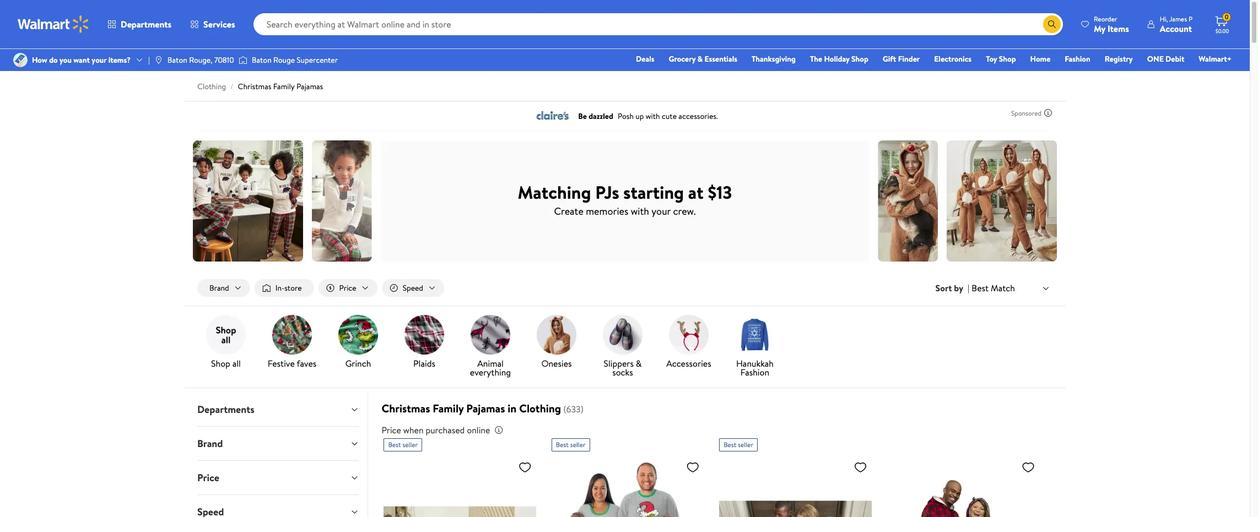Task type: describe. For each thing, give the bounding box(es) containing it.
hanukkah
[[737, 358, 774, 370]]

$13
[[708, 180, 732, 204]]

onesies
[[542, 358, 572, 370]]

deals
[[636, 53, 655, 65]]

animal everything
[[470, 358, 511, 379]]

clothing / christmas family pajamas
[[197, 81, 323, 92]]

best match button
[[970, 281, 1053, 296]]

by
[[955, 282, 964, 294]]

add to favorites list, dr. seuss the grinch matching family pajama sets, 2-piece, women's image
[[687, 461, 700, 475]]

1 horizontal spatial pajamas
[[467, 401, 505, 416]]

fashion inside hanukkah fashion
[[741, 367, 770, 379]]

1 horizontal spatial shop
[[852, 53, 869, 65]]

slippers & socks link
[[594, 315, 652, 379]]

 image for baton
[[239, 55, 247, 66]]

departments button
[[189, 393, 368, 427]]

jolly jammies boys or girls buffalo plaid matching family pajamas union suit, sizes 4-16 image
[[887, 457, 1040, 518]]

grocery & essentials link
[[664, 53, 743, 65]]

baton for baton rouge, 70810
[[168, 55, 187, 66]]

supercenter
[[297, 55, 338, 66]]

matching
[[518, 180, 591, 204]]

animal
[[478, 358, 504, 370]]

all
[[232, 358, 241, 370]]

hanukkah fashion link
[[727, 315, 784, 379]]

account
[[1160, 22, 1193, 34]]

add to favorites list, dr. seuss grinch women's matching family pajamas set, 2-piece, sizes s-3x image
[[519, 461, 532, 475]]

store
[[285, 283, 302, 294]]

add to favorites list, disney's 100th anniversary unisex toddler matching family pajamas set, 2-piece, sizes 2t-5t image
[[854, 461, 868, 475]]

matching pjs starting at $13 image
[[193, 141, 1058, 262]]

online
[[467, 425, 490, 437]]

sort by |
[[936, 282, 970, 294]]

0 vertical spatial clothing
[[197, 81, 226, 92]]

electronics
[[935, 53, 972, 65]]

add to favorites list, jolly jammies boys or girls buffalo plaid matching family pajamas union suit, sizes 4-16 image
[[1022, 461, 1035, 475]]

how do you want your items?
[[32, 55, 131, 66]]

slippers & socks
[[604, 358, 642, 379]]

james
[[1170, 14, 1188, 23]]

accessories image
[[669, 315, 709, 355]]

home
[[1031, 53, 1051, 65]]

Search search field
[[253, 13, 1064, 35]]

brand for sort and filter section element
[[210, 283, 229, 294]]

legal information image
[[495, 426, 504, 435]]

plaids
[[414, 358, 436, 370]]

matching pjs starting at $13 create memories with your crew.
[[518, 180, 732, 218]]

thanksgiving link
[[747, 53, 801, 65]]

want
[[73, 55, 90, 66]]

in-store button
[[255, 280, 314, 297]]

dr. seuss grinch women's matching family pajamas set, 2-piece, sizes s-3x image
[[384, 457, 536, 518]]

speed
[[403, 283, 423, 294]]

fashion link
[[1060, 53, 1096, 65]]

walmart image
[[18, 15, 89, 33]]

sort and filter section element
[[184, 271, 1066, 306]]

disney's 100th anniversary unisex toddler matching family pajamas set, 2-piece, sizes 2t-5t image
[[720, 457, 872, 518]]

(633)
[[564, 404, 584, 416]]

in
[[508, 401, 517, 416]]

grinch image
[[339, 315, 378, 355]]

baton rouge, 70810
[[168, 55, 234, 66]]

deals link
[[631, 53, 660, 65]]

departments inside dropdown button
[[197, 403, 255, 417]]

2 horizontal spatial shop
[[1000, 53, 1016, 65]]

my
[[1094, 22, 1106, 34]]

finder
[[899, 53, 920, 65]]

one
[[1148, 53, 1164, 65]]

services button
[[181, 11, 245, 37]]

sponsored
[[1012, 108, 1042, 118]]

do
[[49, 55, 58, 66]]

everything
[[470, 367, 511, 379]]

accessories
[[667, 358, 712, 370]]

hanukkah fashion
[[737, 358, 774, 379]]

christmas family pajamas in clothing (633)
[[382, 401, 584, 416]]

gift finder
[[883, 53, 920, 65]]

0
[[1225, 12, 1229, 22]]

shop all image
[[206, 315, 246, 355]]

one debit link
[[1143, 53, 1190, 65]]

0 vertical spatial pajamas
[[297, 81, 323, 92]]

festive faves
[[268, 358, 317, 370]]

1 vertical spatial price button
[[189, 462, 368, 495]]

best seller for disney's 100th anniversary unisex toddler matching family pajamas set, 2-piece, sizes 2t-5t image
[[724, 441, 754, 450]]

electronics link
[[930, 53, 977, 65]]

rouge,
[[189, 55, 213, 66]]

 image for how
[[13, 53, 28, 67]]

holiday
[[825, 53, 850, 65]]

brand tab
[[189, 427, 368, 461]]

brand button for brand tab
[[189, 427, 368, 461]]

you
[[60, 55, 72, 66]]

price inside sort and filter section element
[[339, 283, 357, 294]]

animal everything image
[[471, 315, 511, 355]]

walmart+ link
[[1194, 53, 1237, 65]]

price when purchased online
[[382, 425, 490, 437]]

socks
[[613, 367, 633, 379]]

best match
[[972, 282, 1016, 294]]

0 vertical spatial fashion
[[1065, 53, 1091, 65]]

toy
[[986, 53, 998, 65]]

0 vertical spatial |
[[148, 55, 150, 66]]

brand for brand tab
[[197, 437, 223, 451]]

grocery & essentials
[[669, 53, 738, 65]]

with
[[631, 204, 649, 218]]

when
[[403, 425, 424, 437]]

the holiday shop
[[810, 53, 869, 65]]

best inside dropdown button
[[972, 282, 989, 294]]

festive faves image
[[272, 315, 312, 355]]

1 horizontal spatial family
[[433, 401, 464, 416]]

0 $0.00
[[1216, 12, 1230, 35]]

festive faves link
[[264, 315, 321, 371]]

departments button
[[98, 11, 181, 37]]

slippers & socks image
[[603, 315, 643, 355]]



Task type: locate. For each thing, give the bounding box(es) containing it.
shop left all
[[211, 358, 230, 370]]

in-store
[[276, 283, 302, 294]]

shop right toy
[[1000, 53, 1016, 65]]

baton rouge supercenter
[[252, 55, 338, 66]]

fashion
[[1065, 53, 1091, 65], [741, 367, 770, 379]]

christmas family pajamas link
[[238, 81, 323, 92]]

 image
[[13, 53, 28, 67], [239, 55, 247, 66]]

faves
[[297, 358, 317, 370]]

0 horizontal spatial price
[[197, 471, 219, 485]]

1 horizontal spatial price
[[339, 283, 357, 294]]

best
[[972, 282, 989, 294], [388, 441, 401, 450], [556, 441, 569, 450], [724, 441, 737, 450]]

your inside matching pjs starting at $13 create memories with your crew.
[[652, 204, 671, 218]]

departments inside popup button
[[121, 18, 172, 30]]

1 vertical spatial brand button
[[189, 427, 368, 461]]

tab
[[189, 496, 368, 518]]

one debit
[[1148, 53, 1185, 65]]

registry link
[[1100, 53, 1138, 65]]

christmas
[[238, 81, 272, 92], [382, 401, 430, 416]]

2 seller from the left
[[571, 441, 586, 450]]

brand button inside sort and filter section element
[[197, 280, 250, 297]]

brand inside sort and filter section element
[[210, 283, 229, 294]]

1 vertical spatial fashion
[[741, 367, 770, 379]]

0 vertical spatial price button
[[318, 280, 377, 297]]

1 vertical spatial |
[[968, 282, 970, 294]]

how
[[32, 55, 47, 66]]

1 best seller from the left
[[388, 441, 418, 450]]

0 vertical spatial your
[[92, 55, 107, 66]]

0 vertical spatial brand button
[[197, 280, 250, 297]]

animal everything link
[[462, 315, 519, 379]]

1 horizontal spatial  image
[[239, 55, 247, 66]]

brand button for sort and filter section element
[[197, 280, 250, 297]]

0 vertical spatial family
[[273, 81, 295, 92]]

seller for dr. seuss the grinch matching family pajama sets, 2-piece, women's image
[[571, 441, 586, 450]]

1 horizontal spatial christmas
[[382, 401, 430, 416]]

clothing right in
[[519, 401, 561, 416]]

| right "items?"
[[148, 55, 150, 66]]

0 horizontal spatial |
[[148, 55, 150, 66]]

services
[[204, 18, 235, 30]]

reorder my items
[[1094, 14, 1130, 34]]

debit
[[1166, 53, 1185, 65]]

fashion right home
[[1065, 53, 1091, 65]]

1 vertical spatial &
[[636, 358, 642, 370]]

clothing left / at the left of page
[[197, 81, 226, 92]]

1 horizontal spatial departments
[[197, 403, 255, 417]]

| right by
[[968, 282, 970, 294]]

grinch
[[345, 358, 371, 370]]

best seller
[[388, 441, 418, 450], [556, 441, 586, 450], [724, 441, 754, 450]]

1 vertical spatial brand
[[197, 437, 223, 451]]

1 vertical spatial pajamas
[[467, 401, 505, 416]]

1 vertical spatial departments
[[197, 403, 255, 417]]

0 vertical spatial price
[[339, 283, 357, 294]]

shop right holiday
[[852, 53, 869, 65]]

$0.00
[[1216, 27, 1230, 35]]

create
[[554, 204, 584, 218]]

toy shop link
[[982, 53, 1021, 65]]

1 baton from the left
[[168, 55, 187, 66]]

starting
[[624, 180, 684, 204]]

0 horizontal spatial seller
[[403, 441, 418, 450]]

best for disney's 100th anniversary unisex toddler matching family pajamas set, 2-piece, sizes 2t-5t image
[[724, 441, 737, 450]]

the
[[810, 53, 823, 65]]

pajamas up online
[[467, 401, 505, 416]]

best seller for the "dr. seuss grinch women's matching family pajamas set, 2-piece, sizes s-3x" image
[[388, 441, 418, 450]]

price tab
[[189, 462, 368, 495]]

3 best seller from the left
[[724, 441, 754, 450]]

0 vertical spatial &
[[698, 53, 703, 65]]

items?
[[108, 55, 131, 66]]

0 horizontal spatial family
[[273, 81, 295, 92]]

1 vertical spatial family
[[433, 401, 464, 416]]

&
[[698, 53, 703, 65], [636, 358, 642, 370]]

christmas up when
[[382, 401, 430, 416]]

& for socks
[[636, 358, 642, 370]]

hanukkah fashion image
[[736, 315, 775, 355]]

home link
[[1026, 53, 1056, 65]]

shop all
[[211, 358, 241, 370]]

|
[[148, 55, 150, 66], [968, 282, 970, 294]]

departments down shop all
[[197, 403, 255, 417]]

crew.
[[673, 204, 696, 218]]

1 vertical spatial christmas
[[382, 401, 430, 416]]

family down the rouge
[[273, 81, 295, 92]]

0 vertical spatial christmas
[[238, 81, 272, 92]]

best seller for dr. seuss the grinch matching family pajama sets, 2-piece, women's image
[[556, 441, 586, 450]]

1 horizontal spatial |
[[968, 282, 970, 294]]

gift finder link
[[878, 53, 925, 65]]

memories
[[586, 204, 629, 218]]

0 horizontal spatial  image
[[13, 53, 28, 67]]

slippers
[[604, 358, 634, 370]]

2 horizontal spatial best seller
[[724, 441, 754, 450]]

0 horizontal spatial clothing
[[197, 81, 226, 92]]

departments up "items?"
[[121, 18, 172, 30]]

in-
[[276, 283, 285, 294]]

p
[[1189, 14, 1193, 23]]

baton for baton rouge supercenter
[[252, 55, 272, 66]]

2 baton from the left
[[252, 55, 272, 66]]

& right grocery
[[698, 53, 703, 65]]

Walmart Site-Wide search field
[[253, 13, 1064, 35]]

price button up grinch image
[[318, 280, 377, 297]]

 image
[[154, 56, 163, 65]]

accessories link
[[661, 315, 718, 371]]

pjs
[[596, 180, 620, 204]]

0 vertical spatial departments
[[121, 18, 172, 30]]

1 vertical spatial price
[[382, 425, 401, 437]]

price button
[[318, 280, 377, 297], [189, 462, 368, 495]]

plaids image
[[405, 315, 444, 355]]

hi,
[[1160, 14, 1169, 23]]

clothing link
[[197, 81, 226, 92]]

0 horizontal spatial christmas
[[238, 81, 272, 92]]

the holiday shop link
[[806, 53, 874, 65]]

0 horizontal spatial baton
[[168, 55, 187, 66]]

ad disclaimer and feedback for skylinedisplayad image
[[1044, 109, 1053, 117]]

1 seller from the left
[[403, 441, 418, 450]]

2 vertical spatial price
[[197, 471, 219, 485]]

0 horizontal spatial pajamas
[[297, 81, 323, 92]]

best for dr. seuss the grinch matching family pajama sets, 2-piece, women's image
[[556, 441, 569, 450]]

your
[[92, 55, 107, 66], [652, 204, 671, 218]]

brand button up shop all image on the left bottom of page
[[197, 280, 250, 297]]

price button down brand tab
[[189, 462, 368, 495]]

fashion down hanukkah fashion image
[[741, 367, 770, 379]]

festive
[[268, 358, 295, 370]]

brand button
[[197, 280, 250, 297], [189, 427, 368, 461]]

1 horizontal spatial fashion
[[1065, 53, 1091, 65]]

plaids link
[[396, 315, 453, 371]]

shop all link
[[197, 315, 255, 371]]

baton left the rouge
[[252, 55, 272, 66]]

brand button up price tab
[[189, 427, 368, 461]]

1 horizontal spatial best seller
[[556, 441, 586, 450]]

onesies link
[[528, 315, 586, 371]]

speed button
[[382, 280, 444, 297]]

0 horizontal spatial &
[[636, 358, 642, 370]]

christmas right / at the left of page
[[238, 81, 272, 92]]

hi, james p account
[[1160, 14, 1193, 34]]

& inside slippers & socks
[[636, 358, 642, 370]]

seller for the "dr. seuss grinch women's matching family pajamas set, 2-piece, sizes s-3x" image
[[403, 441, 418, 450]]

gift
[[883, 53, 897, 65]]

walmart+
[[1199, 53, 1232, 65]]

departments tab
[[189, 393, 368, 427]]

clothing
[[197, 81, 226, 92], [519, 401, 561, 416]]

your right with
[[652, 204, 671, 218]]

 image left "how"
[[13, 53, 28, 67]]

grocery
[[669, 53, 696, 65]]

2 best seller from the left
[[556, 441, 586, 450]]

essentials
[[705, 53, 738, 65]]

your right want
[[92, 55, 107, 66]]

0 horizontal spatial your
[[92, 55, 107, 66]]

1 horizontal spatial seller
[[571, 441, 586, 450]]

best for the "dr. seuss grinch women's matching family pajamas set, 2-piece, sizes s-3x" image
[[388, 441, 401, 450]]

1 vertical spatial clothing
[[519, 401, 561, 416]]

purchased
[[426, 425, 465, 437]]

& right socks
[[636, 358, 642, 370]]

sort
[[936, 282, 952, 294]]

baton left 'rouge,' at the top of page
[[168, 55, 187, 66]]

pajamas down supercenter
[[297, 81, 323, 92]]

family
[[273, 81, 295, 92], [433, 401, 464, 416]]

brand inside tab
[[197, 437, 223, 451]]

 image right 70810
[[239, 55, 247, 66]]

0 vertical spatial brand
[[210, 283, 229, 294]]

reorder
[[1094, 14, 1118, 23]]

onesies image
[[537, 315, 577, 355]]

1 horizontal spatial your
[[652, 204, 671, 218]]

1 horizontal spatial clothing
[[519, 401, 561, 416]]

toy shop
[[986, 53, 1016, 65]]

grinch link
[[330, 315, 387, 371]]

1 vertical spatial your
[[652, 204, 671, 218]]

0 horizontal spatial fashion
[[741, 367, 770, 379]]

price inside tab
[[197, 471, 219, 485]]

match
[[991, 282, 1016, 294]]

0 horizontal spatial departments
[[121, 18, 172, 30]]

0 horizontal spatial best seller
[[388, 441, 418, 450]]

1 horizontal spatial baton
[[252, 55, 272, 66]]

family up purchased
[[433, 401, 464, 416]]

items
[[1108, 22, 1130, 34]]

70810
[[214, 55, 234, 66]]

dr. seuss the grinch matching family pajama sets, 2-piece, women's image
[[552, 457, 704, 518]]

seller for disney's 100th anniversary unisex toddler matching family pajamas set, 2-piece, sizes 2t-5t image
[[738, 441, 754, 450]]

search icon image
[[1048, 20, 1057, 29]]

rouge
[[273, 55, 295, 66]]

1 horizontal spatial &
[[698, 53, 703, 65]]

2 horizontal spatial price
[[382, 425, 401, 437]]

baton
[[168, 55, 187, 66], [252, 55, 272, 66]]

| inside sort and filter section element
[[968, 282, 970, 294]]

0 horizontal spatial shop
[[211, 358, 230, 370]]

& for essentials
[[698, 53, 703, 65]]

thanksgiving
[[752, 53, 796, 65]]

3 seller from the left
[[738, 441, 754, 450]]

seller
[[403, 441, 418, 450], [571, 441, 586, 450], [738, 441, 754, 450]]

2 horizontal spatial seller
[[738, 441, 754, 450]]



Task type: vqa. For each thing, say whether or not it's contained in the screenshot.
second the apple from left
no



